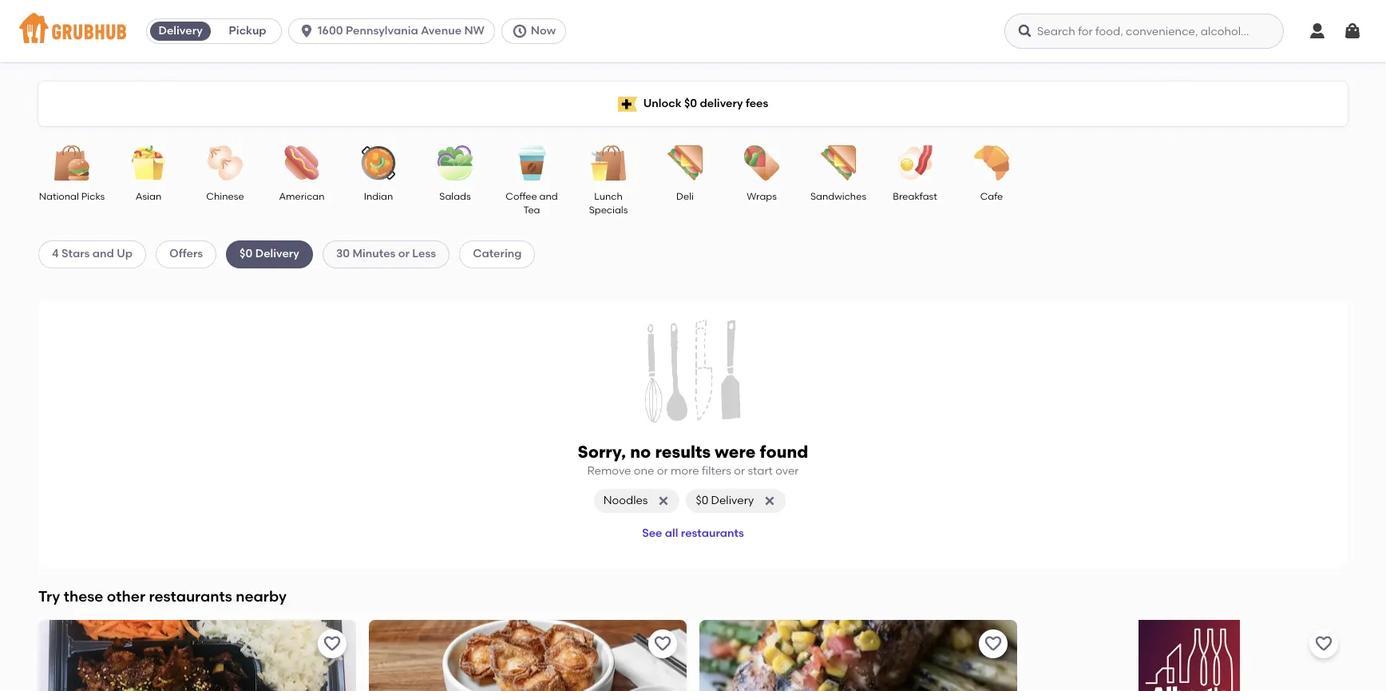 Task type: vqa. For each thing, say whether or not it's contained in the screenshot.
'diners'
no



Task type: locate. For each thing, give the bounding box(es) containing it.
no
[[631, 442, 651, 462]]

and left the up
[[93, 247, 114, 261]]

delivery
[[700, 97, 743, 110]]

0 vertical spatial delivery
[[159, 24, 203, 38]]

save this restaurant button for manna dosirak logo
[[318, 629, 347, 658]]

3 save this restaurant image from the left
[[1315, 634, 1334, 653]]

0 horizontal spatial restaurants
[[149, 587, 232, 606]]

restaurants down $0 delivery button
[[681, 527, 744, 540]]

2 horizontal spatial svg image
[[658, 495, 671, 508]]

svg image inside 1600 pennsylvania avenue nw button
[[299, 23, 315, 39]]

$0
[[685, 97, 698, 110], [240, 247, 253, 261], [696, 494, 709, 507]]

save this restaurant image for manna dosirak logo
[[323, 634, 342, 653]]

chinese
[[206, 191, 244, 202]]

or left less
[[399, 247, 410, 261]]

svg image inside now button
[[512, 23, 528, 39]]

1 horizontal spatial $0 delivery
[[696, 494, 754, 507]]

1 vertical spatial $0 delivery
[[696, 494, 754, 507]]

or right one
[[657, 464, 668, 478]]

albert's liquor store logo image
[[1139, 620, 1240, 691]]

$0 delivery down american
[[240, 247, 300, 261]]

delivery
[[159, 24, 203, 38], [255, 247, 300, 261], [712, 494, 754, 507]]

filters
[[702, 464, 732, 478]]

found
[[760, 442, 809, 462]]

save this restaurant image
[[323, 634, 342, 653], [654, 634, 673, 653], [1315, 634, 1334, 653]]

were
[[715, 442, 756, 462]]

save this restaurant button
[[318, 629, 347, 658], [649, 629, 677, 658], [979, 629, 1008, 658], [1310, 629, 1339, 658]]

save this restaurant button for nooshi logo
[[649, 629, 677, 658]]

sorry, no results were found remove one or more filters or start over
[[578, 442, 809, 478]]

restaurants up manna dosirak logo
[[149, 587, 232, 606]]

2 save this restaurant image from the left
[[654, 634, 673, 653]]

0 vertical spatial $0 delivery
[[240, 247, 300, 261]]

all
[[665, 527, 679, 540]]

0 vertical spatial restaurants
[[681, 527, 744, 540]]

these
[[64, 587, 103, 606]]

0 horizontal spatial svg image
[[299, 23, 315, 39]]

noodles button
[[594, 489, 680, 513]]

restaurants inside button
[[681, 527, 744, 540]]

wraps image
[[734, 145, 790, 181]]

lunch specials image
[[581, 145, 637, 181]]

svg image
[[299, 23, 315, 39], [512, 23, 528, 39], [658, 495, 671, 508]]

unlock $0 delivery fees
[[644, 97, 769, 110]]

1 horizontal spatial delivery
[[255, 247, 300, 261]]

2 vertical spatial delivery
[[712, 494, 754, 507]]

2 horizontal spatial save this restaurant image
[[1315, 634, 1334, 653]]

1 save this restaurant image from the left
[[323, 634, 342, 653]]

1 vertical spatial restaurants
[[149, 587, 232, 606]]

catering
[[473, 247, 522, 261]]

no results image
[[646, 319, 741, 423]]

svg image
[[1309, 22, 1328, 41], [1344, 22, 1363, 41], [1018, 23, 1034, 39], [764, 495, 777, 508]]

or down were
[[734, 464, 745, 478]]

1 horizontal spatial save this restaurant image
[[654, 634, 673, 653]]

1 horizontal spatial or
[[657, 464, 668, 478]]

lunch specials
[[589, 191, 628, 216]]

delivery left pickup
[[159, 24, 203, 38]]

3 save this restaurant button from the left
[[979, 629, 1008, 658]]

noodles
[[604, 494, 648, 507]]

offers
[[169, 247, 203, 261]]

svg image up all on the bottom left of the page
[[658, 495, 671, 508]]

more
[[671, 464, 700, 478]]

main navigation navigation
[[0, 0, 1387, 62]]

or
[[399, 247, 410, 261], [657, 464, 668, 478], [734, 464, 745, 478]]

$0 delivery
[[240, 247, 300, 261], [696, 494, 754, 507]]

other
[[107, 587, 145, 606]]

save this restaurant button for busboys and poets - brookland logo
[[979, 629, 1008, 658]]

save this restaurant image for nooshi logo
[[654, 634, 673, 653]]

svg image left now
[[512, 23, 528, 39]]

0 horizontal spatial save this restaurant image
[[323, 634, 342, 653]]

$0 right offers
[[240, 247, 253, 261]]

deli image
[[658, 145, 713, 181]]

pickup button
[[214, 18, 281, 44]]

save this restaurant button for albert's liquor store logo
[[1310, 629, 1339, 658]]

$0 right unlock
[[685, 97, 698, 110]]

wraps
[[747, 191, 777, 202]]

Search for food, convenience, alcohol... search field
[[1005, 14, 1285, 49]]

cafe
[[981, 191, 1004, 202]]

0 vertical spatial and
[[540, 191, 558, 202]]

$0 delivery down 'filters'
[[696, 494, 754, 507]]

2 save this restaurant button from the left
[[649, 629, 677, 658]]

1 horizontal spatial and
[[540, 191, 558, 202]]

nw
[[464, 24, 485, 38]]

$0 down 'filters'
[[696, 494, 709, 507]]

see
[[642, 527, 663, 540]]

0 horizontal spatial $0 delivery
[[240, 247, 300, 261]]

1 vertical spatial $0
[[240, 247, 253, 261]]

4
[[52, 247, 59, 261]]

2 vertical spatial $0
[[696, 494, 709, 507]]

1 vertical spatial delivery
[[255, 247, 300, 261]]

delivery down american
[[255, 247, 300, 261]]

2 horizontal spatial delivery
[[712, 494, 754, 507]]

and inside coffee and tea
[[540, 191, 558, 202]]

4 save this restaurant button from the left
[[1310, 629, 1339, 658]]

lunch
[[595, 191, 623, 202]]

1 horizontal spatial restaurants
[[681, 527, 744, 540]]

svg image left "1600"
[[299, 23, 315, 39]]

and
[[540, 191, 558, 202], [93, 247, 114, 261]]

pennsylvania
[[346, 24, 418, 38]]

american
[[279, 191, 325, 202]]

svg image for now
[[512, 23, 528, 39]]

1 vertical spatial and
[[93, 247, 114, 261]]

0 horizontal spatial delivery
[[159, 24, 203, 38]]

avenue
[[421, 24, 462, 38]]

and up 'tea'
[[540, 191, 558, 202]]

1 horizontal spatial svg image
[[512, 23, 528, 39]]

pickup
[[229, 24, 267, 38]]

grubhub plus flag logo image
[[618, 96, 637, 111]]

restaurants
[[681, 527, 744, 540], [149, 587, 232, 606]]

salads
[[440, 191, 471, 202]]

american image
[[274, 145, 330, 181]]

indian
[[364, 191, 393, 202]]

unlock
[[644, 97, 682, 110]]

results
[[655, 442, 711, 462]]

tea
[[524, 205, 540, 216]]

1 save this restaurant button from the left
[[318, 629, 347, 658]]

delivery down 'filters'
[[712, 494, 754, 507]]



Task type: describe. For each thing, give the bounding box(es) containing it.
1600
[[318, 24, 343, 38]]

1600 pennsylvania avenue nw button
[[288, 18, 502, 44]]

coffee
[[506, 191, 537, 202]]

chinese image
[[197, 145, 253, 181]]

see all restaurants button
[[636, 520, 751, 548]]

less
[[412, 247, 436, 261]]

national picks
[[39, 191, 105, 202]]

nooshi logo image
[[369, 620, 687, 691]]

svg image inside noodles button
[[658, 495, 671, 508]]

specials
[[589, 205, 628, 216]]

national picks image
[[44, 145, 100, 181]]

svg image inside $0 delivery button
[[764, 495, 777, 508]]

$0 delivery button
[[687, 489, 786, 513]]

coffee and tea
[[506, 191, 558, 216]]

30 minutes or less
[[336, 247, 436, 261]]

sorry,
[[578, 442, 626, 462]]

over
[[776, 464, 799, 478]]

0 horizontal spatial or
[[399, 247, 410, 261]]

minutes
[[353, 247, 396, 261]]

asian
[[136, 191, 162, 202]]

0 horizontal spatial and
[[93, 247, 114, 261]]

0 vertical spatial $0
[[685, 97, 698, 110]]

breakfast
[[893, 191, 938, 202]]

deli
[[677, 191, 694, 202]]

manna dosirak logo image
[[38, 620, 356, 691]]

2 horizontal spatial or
[[734, 464, 745, 478]]

indian image
[[351, 145, 407, 181]]

remove
[[588, 464, 631, 478]]

$0 delivery inside button
[[696, 494, 754, 507]]

fees
[[746, 97, 769, 110]]

delivery button
[[147, 18, 214, 44]]

up
[[117, 247, 133, 261]]

breakfast image
[[888, 145, 944, 181]]

now button
[[502, 18, 573, 44]]

salads image
[[427, 145, 483, 181]]

30
[[336, 247, 350, 261]]

save this restaurant image for albert's liquor store logo
[[1315, 634, 1334, 653]]

svg image for 1600 pennsylvania avenue nw
[[299, 23, 315, 39]]

national
[[39, 191, 79, 202]]

see all restaurants
[[642, 527, 744, 540]]

asian image
[[121, 145, 177, 181]]

cafe image
[[964, 145, 1020, 181]]

sandwiches image
[[811, 145, 867, 181]]

start
[[748, 464, 773, 478]]

delivery inside main navigation navigation
[[159, 24, 203, 38]]

now
[[531, 24, 556, 38]]

one
[[634, 464, 655, 478]]

1600 pennsylvania avenue nw
[[318, 24, 485, 38]]

$0 inside button
[[696, 494, 709, 507]]

try
[[38, 587, 60, 606]]

busboys and poets - brookland logo image
[[700, 620, 1018, 691]]

stars
[[62, 247, 90, 261]]

save this restaurant image
[[984, 634, 1003, 653]]

sandwiches
[[811, 191, 867, 202]]

picks
[[81, 191, 105, 202]]

coffee and tea image
[[504, 145, 560, 181]]

try these other restaurants nearby
[[38, 587, 287, 606]]

4 stars and up
[[52, 247, 133, 261]]

nearby
[[236, 587, 287, 606]]



